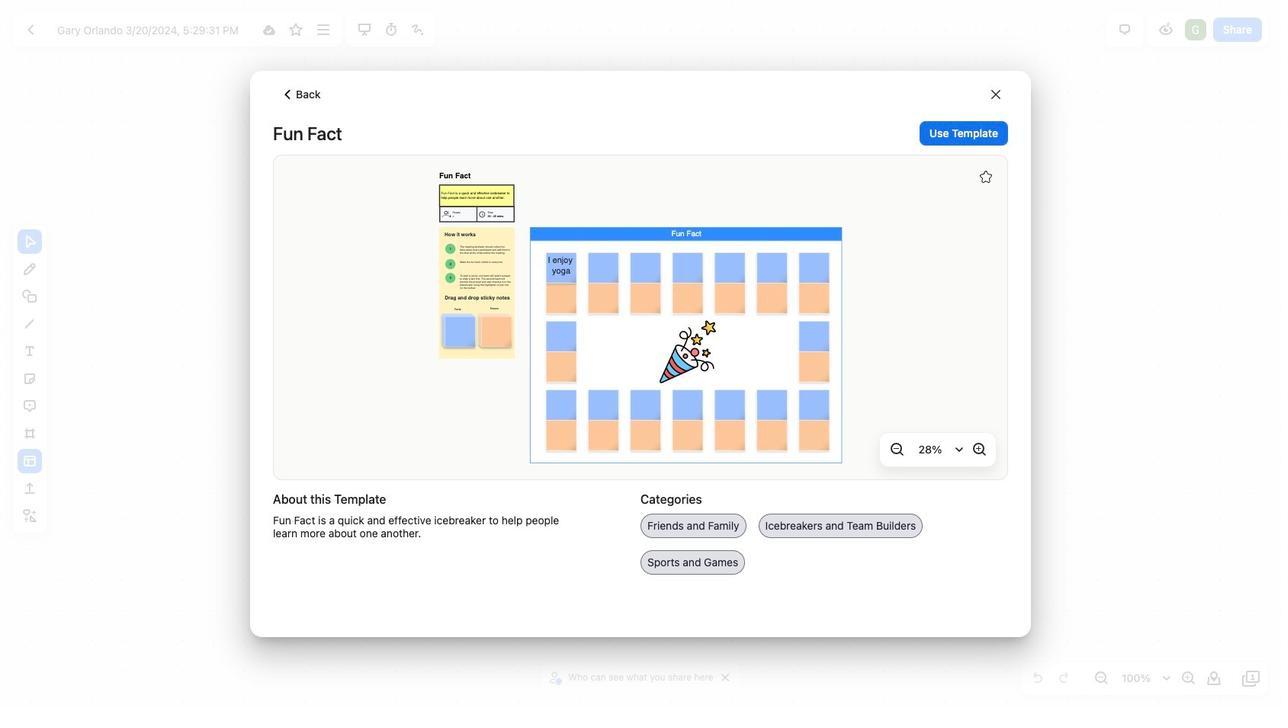 Task type: locate. For each thing, give the bounding box(es) containing it.
0 horizontal spatial star this whiteboard image
[[287, 21, 305, 39]]

zoom in image
[[971, 441, 989, 459], [1180, 670, 1198, 688]]

0 vertical spatial zoom in image
[[971, 441, 989, 459]]

1 horizontal spatial zoom in image
[[1180, 670, 1198, 688]]

timer image
[[382, 21, 400, 39]]

star this whiteboard image
[[287, 21, 305, 39], [980, 171, 993, 183]]

1 vertical spatial zoom out image
[[1093, 670, 1111, 688]]

Document name text field
[[46, 18, 255, 42]]

list item
[[1184, 18, 1209, 42]]

0 horizontal spatial zoom in image
[[971, 441, 989, 459]]

laser image
[[409, 21, 427, 39]]

1 horizontal spatial star this whiteboard image
[[980, 171, 993, 183]]

zoom out image
[[888, 441, 906, 459], [1093, 670, 1111, 688]]

0 horizontal spatial zoom out image
[[888, 441, 906, 459]]

1 horizontal spatial zoom out image
[[1093, 670, 1111, 688]]

0 vertical spatial star this whiteboard image
[[287, 21, 305, 39]]

comment panel image
[[1116, 21, 1134, 39]]

list
[[1184, 18, 1209, 42]]



Task type: describe. For each thing, give the bounding box(es) containing it.
back button image
[[282, 89, 293, 100]]

pages image
[[1243, 670, 1261, 688]]

1 vertical spatial star this whiteboard image
[[980, 171, 993, 183]]

1 vertical spatial zoom in image
[[1180, 670, 1198, 688]]

close image
[[992, 90, 1001, 99]]

more options image
[[314, 21, 332, 39]]

0 vertical spatial zoom out image
[[888, 441, 906, 459]]

close image
[[722, 674, 730, 682]]

presentation image
[[355, 21, 373, 39]]

dashboard image
[[22, 21, 40, 39]]



Task type: vqa. For each thing, say whether or not it's contained in the screenshot.
"pages" Image
yes



